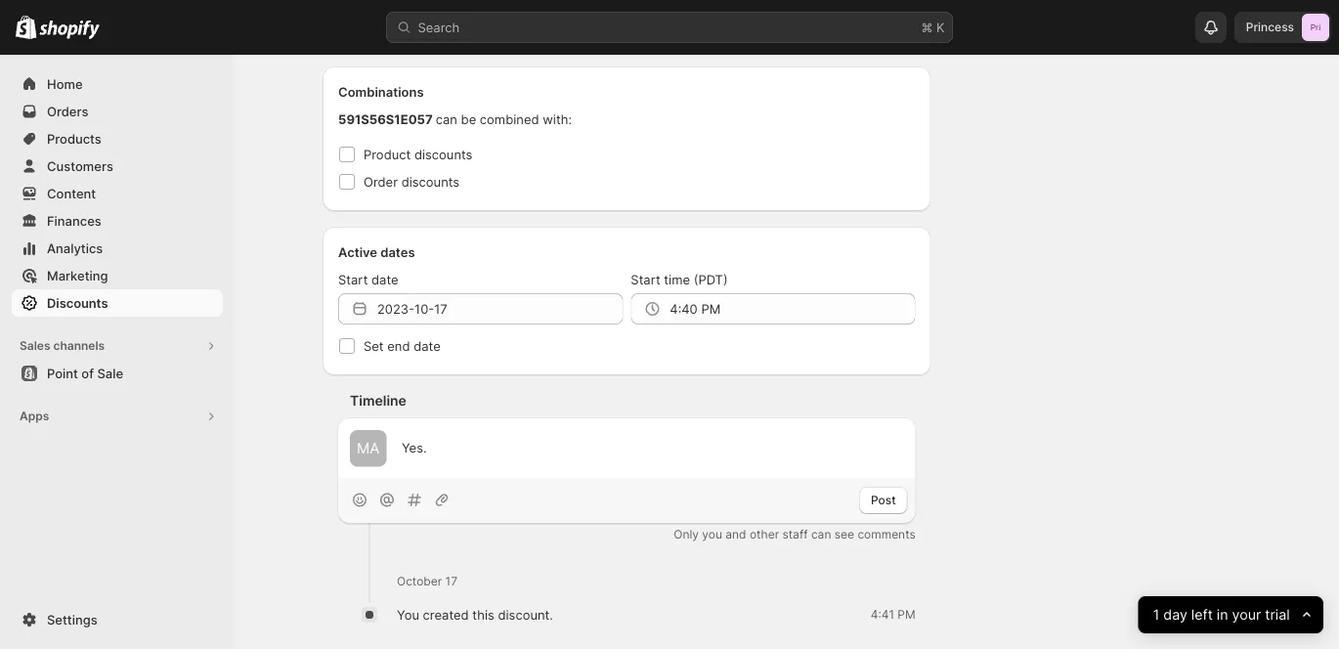 Task type: locate. For each thing, give the bounding box(es) containing it.
see
[[835, 527, 855, 542]]

1 start from the left
[[338, 272, 368, 287]]

date right end
[[414, 338, 441, 353]]

left
[[1192, 607, 1214, 623]]

⌘
[[922, 20, 933, 35]]

1 horizontal spatial start
[[631, 272, 661, 287]]

2 start from the left
[[631, 272, 661, 287]]

limit
[[364, 14, 393, 29]]

only you and other staff can see comments
[[674, 527, 916, 542]]

of
[[81, 366, 94, 381]]

finances
[[47, 213, 101, 228]]

0 vertical spatial can
[[436, 111, 458, 127]]

post button
[[859, 487, 908, 514]]

point of sale
[[47, 366, 123, 381]]

0 horizontal spatial can
[[436, 111, 458, 127]]

limit to one use per customer
[[364, 14, 543, 29]]

combined
[[480, 111, 539, 127]]

order discounts
[[364, 174, 460, 189]]

1 horizontal spatial date
[[414, 338, 441, 353]]

with:
[[543, 111, 572, 127]]

discounts for product discounts
[[414, 147, 473, 162]]

4:41 pm
[[871, 608, 916, 622]]

dates
[[381, 244, 415, 260]]

0 horizontal spatial date
[[372, 272, 399, 287]]

can left be
[[436, 111, 458, 127]]

comments
[[858, 527, 916, 542]]

start down active
[[338, 272, 368, 287]]

0 vertical spatial date
[[372, 272, 399, 287]]

1 horizontal spatial can
[[812, 527, 832, 542]]

this
[[473, 607, 495, 622]]

4:41
[[871, 608, 895, 622]]

timeline
[[350, 393, 407, 409]]

sales
[[20, 339, 50, 353]]

combinations
[[338, 84, 424, 99]]

1 vertical spatial discounts
[[402, 174, 460, 189]]

analytics link
[[12, 235, 223, 262]]

k
[[937, 20, 945, 35]]

yes.
[[398, 441, 427, 456]]

finances link
[[12, 207, 223, 235]]

discounts down product discounts
[[402, 174, 460, 189]]

discounts for order discounts
[[402, 174, 460, 189]]

start
[[338, 272, 368, 287], [631, 272, 661, 287]]

one
[[412, 14, 434, 29]]

date down active dates
[[372, 272, 399, 287]]

day
[[1164, 607, 1188, 623]]

17
[[445, 574, 458, 588]]

1 vertical spatial date
[[414, 338, 441, 353]]

orders link
[[12, 98, 223, 125]]

1
[[1154, 607, 1160, 623]]

start left time
[[631, 272, 661, 287]]

1 day left in your trial button
[[1139, 596, 1324, 634]]

discounts link
[[12, 289, 223, 317]]

591s56s1e057 can be combined with:
[[338, 111, 572, 127]]

can
[[436, 111, 458, 127], [812, 527, 832, 542]]

0 horizontal spatial shopify image
[[16, 15, 36, 39]]

date
[[372, 272, 399, 287], [414, 338, 441, 353]]

0 vertical spatial discounts
[[414, 147, 473, 162]]

settings link
[[12, 606, 223, 634]]

discounts
[[414, 147, 473, 162], [402, 174, 460, 189]]

discount.
[[498, 607, 553, 622]]

Start date text field
[[377, 293, 623, 325]]

active dates
[[338, 244, 415, 260]]

marketing
[[47, 268, 108, 283]]

trial
[[1266, 607, 1291, 623]]

product
[[364, 147, 411, 162]]

point
[[47, 366, 78, 381]]

in
[[1217, 607, 1229, 623]]

active
[[338, 244, 377, 260]]

per
[[463, 14, 483, 29]]

order
[[364, 174, 398, 189]]

discounts down the 591s56s1e057 can be combined with:
[[414, 147, 473, 162]]

start for start date
[[338, 272, 368, 287]]

shopify image
[[16, 15, 36, 39], [39, 20, 100, 40]]

products
[[47, 131, 102, 146]]

customers link
[[12, 153, 223, 180]]

content
[[47, 186, 96, 201]]

can left see
[[812, 527, 832, 542]]

0 horizontal spatial start
[[338, 272, 368, 287]]

be
[[461, 111, 476, 127]]

point of sale link
[[12, 360, 223, 387]]

Leave a comment... text field
[[398, 439, 904, 458]]



Task type: vqa. For each thing, say whether or not it's contained in the screenshot.
My Store icon
no



Task type: describe. For each thing, give the bounding box(es) containing it.
and
[[726, 527, 747, 542]]

set end date
[[364, 338, 441, 353]]

set
[[364, 338, 384, 353]]

use
[[438, 14, 459, 29]]

orders
[[47, 104, 88, 119]]

sales channels
[[20, 339, 105, 353]]

settings
[[47, 612, 97, 627]]

⌘ k
[[922, 20, 945, 35]]

your
[[1233, 607, 1262, 623]]

Start time (PDT) text field
[[670, 293, 916, 325]]

sale
[[97, 366, 123, 381]]

pm
[[898, 608, 916, 622]]

marketing link
[[12, 262, 223, 289]]

start date
[[338, 272, 399, 287]]

you
[[702, 527, 723, 542]]

princess image
[[1302, 14, 1330, 41]]

october 17
[[397, 574, 458, 588]]

(pdt)
[[694, 272, 728, 287]]

1 horizontal spatial shopify image
[[39, 20, 100, 40]]

1 vertical spatial can
[[812, 527, 832, 542]]

avatar with initials m a image
[[350, 430, 387, 467]]

you
[[397, 607, 419, 622]]

start time (pdt)
[[631, 272, 728, 287]]

end
[[387, 338, 410, 353]]

point of sale button
[[0, 360, 235, 387]]

created
[[423, 607, 469, 622]]

october
[[397, 574, 442, 588]]

591s56s1e057
[[338, 111, 433, 127]]

time
[[664, 272, 690, 287]]

customer
[[486, 14, 543, 29]]

customers
[[47, 158, 113, 174]]

you created this discount.
[[397, 607, 553, 622]]

content link
[[12, 180, 223, 207]]

products link
[[12, 125, 223, 153]]

only
[[674, 527, 699, 542]]

search
[[418, 20, 460, 35]]

home
[[47, 76, 83, 91]]

to
[[396, 14, 408, 29]]

apps button
[[12, 403, 223, 430]]

channels
[[53, 339, 105, 353]]

product discounts
[[364, 147, 473, 162]]

princess
[[1247, 20, 1295, 34]]

sales channels button
[[12, 332, 223, 360]]

start for start time (pdt)
[[631, 272, 661, 287]]

post
[[871, 493, 896, 508]]

1 day left in your trial
[[1154, 607, 1291, 623]]

discounts
[[47, 295, 108, 310]]

analytics
[[47, 241, 103, 256]]

apps
[[20, 409, 49, 423]]

home link
[[12, 70, 223, 98]]

staff
[[783, 527, 808, 542]]

other
[[750, 527, 779, 542]]



